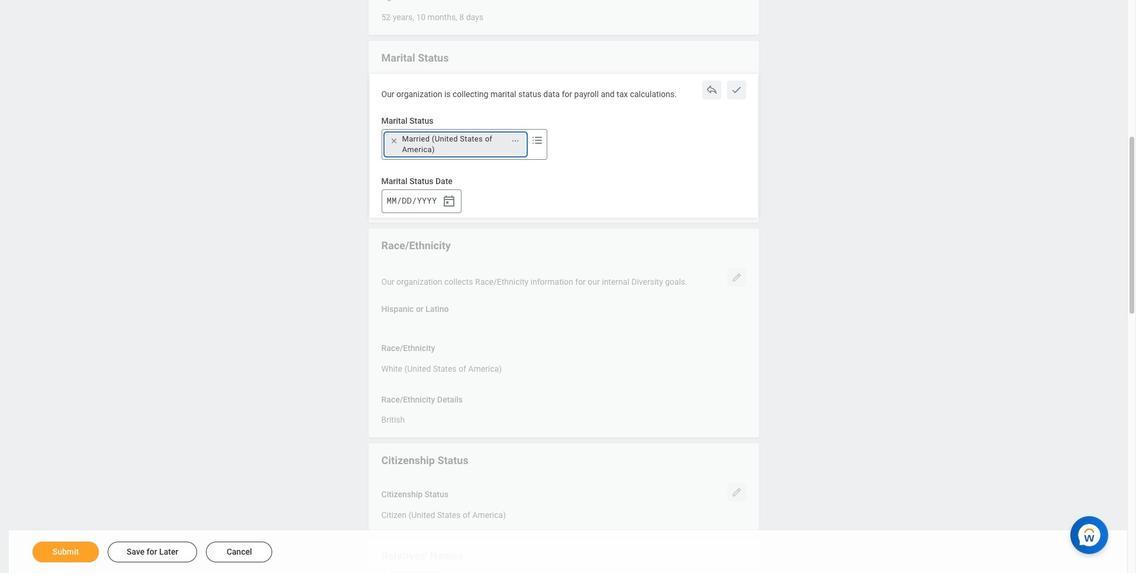 Task type: locate. For each thing, give the bounding box(es) containing it.
0 vertical spatial edit image
[[731, 272, 743, 283]]

related actions image
[[511, 137, 519, 145]]

group
[[382, 189, 461, 213]]

action bar region
[[9, 530, 1128, 573]]

None text field
[[382, 408, 405, 429]]

married (united states of america), press delete to clear value. option
[[386, 134, 525, 155]]

edit image
[[731, 272, 743, 283], [731, 487, 743, 499]]

2 edit image from the top
[[731, 487, 743, 499]]

1 vertical spatial edit image
[[731, 487, 743, 499]]

None text field
[[382, 5, 484, 26], [382, 357, 502, 377], [382, 503, 506, 524], [382, 5, 484, 26], [382, 357, 502, 377], [382, 503, 506, 524]]

check image
[[731, 84, 743, 96]]

x small image
[[388, 135, 400, 147]]



Task type: vqa. For each thing, say whether or not it's contained in the screenshot.
edit 'icon'
yes



Task type: describe. For each thing, give the bounding box(es) containing it.
calendar image
[[442, 194, 456, 208]]

1 edit image from the top
[[731, 272, 743, 283]]

prompts image
[[530, 133, 544, 147]]

undo l image
[[706, 84, 718, 96]]

married (united states of america) element
[[402, 134, 505, 155]]



